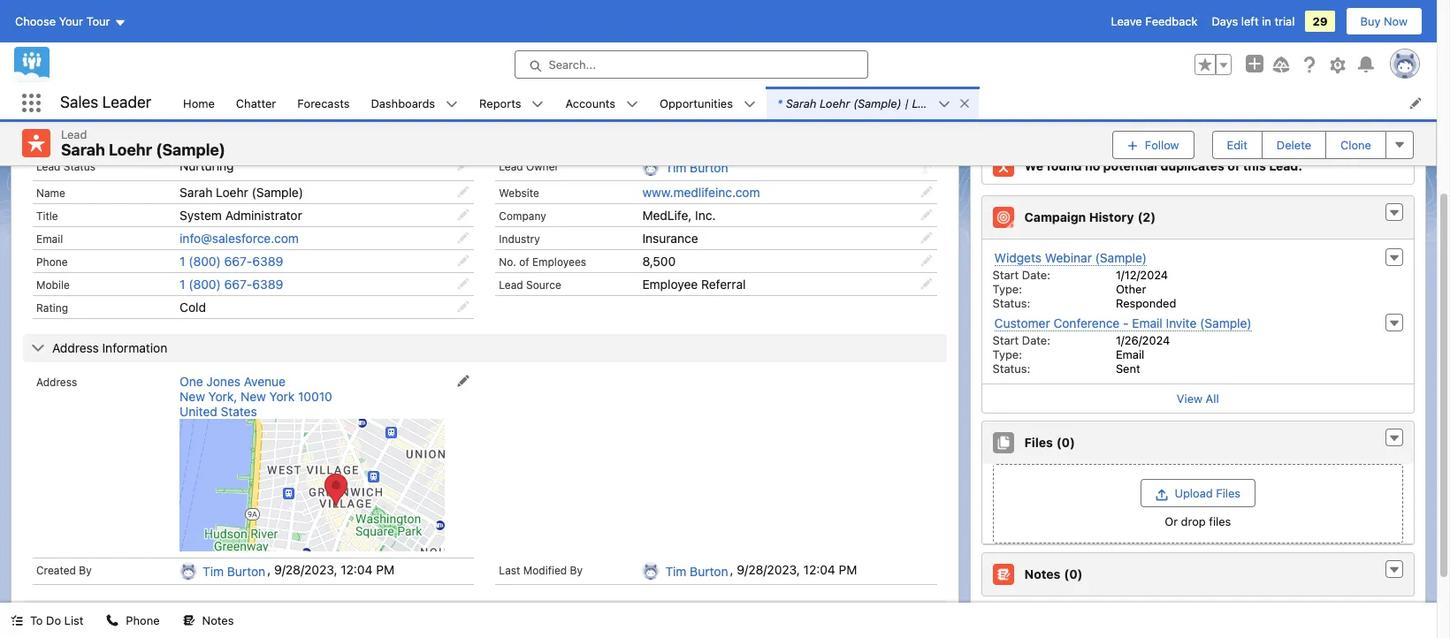 Task type: vqa. For each thing, say whether or not it's contained in the screenshot.
group in the right top of the page
yes



Task type: describe. For each thing, give the bounding box(es) containing it.
potential
[[1104, 159, 1158, 174]]

leave feedback
[[1112, 14, 1198, 28]]

address for address
[[36, 376, 77, 389]]

campaign
[[1025, 210, 1087, 225]]

edit no. of employees image
[[921, 255, 933, 267]]

outreach
[[851, 48, 900, 62]]

now
[[1385, 14, 1408, 28]]

1 for employee referral
[[180, 277, 185, 292]]

pitch?)
[[1248, 48, 1286, 62]]

address information
[[52, 341, 167, 356]]

information
[[102, 341, 167, 356]]

address for address information
[[52, 341, 99, 356]]

start date: for customer
[[993, 334, 1051, 348]]

*
[[778, 96, 783, 110]]

tim for created by
[[203, 565, 224, 580]]

left
[[1242, 14, 1259, 28]]

(0) for files (0)
[[1057, 436, 1076, 451]]

activity
[[33, 115, 80, 131]]

york,
[[209, 389, 237, 404]]

out?
[[1152, 48, 1176, 62]]

|
[[905, 96, 909, 110]]

to
[[30, 614, 43, 628]]

1 vertical spatial files
[[1217, 487, 1241, 501]]

administrator
[[225, 208, 302, 223]]

view
[[1177, 392, 1203, 406]]

buy now
[[1361, 14, 1408, 28]]

to
[[905, 30, 916, 44]]

or
[[1165, 515, 1178, 529]]

status
[[63, 160, 96, 174]]

to do list
[[30, 614, 84, 628]]

edit name image
[[458, 186, 470, 198]]

6389 for 8,500
[[252, 254, 283, 269]]

custom links button
[[23, 601, 947, 629]]

1 (800) 667-6389 link for 8,500
[[180, 254, 283, 269]]

start for customer conference - email invite (sample)
[[993, 334, 1019, 348]]

employees
[[533, 256, 587, 269]]

, for created by
[[267, 563, 271, 578]]

1 vertical spatial phone
[[36, 256, 68, 269]]

667- for 8,500
[[224, 254, 252, 269]]

edit lead status image
[[458, 159, 470, 172]]

edit
[[1228, 138, 1248, 152]]

no.
[[499, 256, 516, 269]]

plan
[[779, 48, 802, 62]]

do
[[46, 614, 61, 628]]

(sample) inside lead sarah loehr (sample)
[[156, 141, 226, 159]]

tim burton for lead owner
[[666, 160, 729, 175]]

tim burton link for last modified by
[[666, 565, 729, 581]]

clone
[[1341, 138, 1372, 152]]

sarah for sarah loehr (sample) | lead
[[786, 96, 817, 110]]

email up 1/26/2024
[[1133, 316, 1163, 331]]

667- for employee referral
[[224, 277, 252, 292]]

1/26/2024
[[1116, 334, 1171, 348]]

6389 for employee referral
[[252, 277, 283, 292]]

forecasts link
[[287, 87, 360, 119]]

, 9/28/2023, 12:04 pm for last modified by
[[730, 563, 858, 578]]

www.medlifeinc.com
[[643, 185, 760, 200]]

leave feedback link
[[1112, 14, 1198, 28]]

edit button
[[1213, 131, 1263, 159]]

burton for created by
[[227, 565, 266, 580]]

pm for created by
[[376, 563, 395, 578]]

tim for lead owner
[[666, 160, 687, 175]]

1 (800) 667-6389 for employee referral
[[180, 277, 283, 292]]

chatter inside 'link'
[[236, 96, 276, 110]]

lead for owner
[[499, 160, 523, 174]]

dashboards link
[[360, 87, 446, 119]]

edit website image
[[921, 186, 933, 198]]

system
[[180, 208, 222, 223]]

0 horizontal spatial of
[[519, 256, 530, 269]]

follow button
[[1113, 131, 1195, 159]]

opportunities list item
[[649, 87, 767, 119]]

edit lead source image
[[921, 278, 933, 290]]

lead image
[[22, 129, 50, 157]]

avenue
[[244, 374, 286, 389]]

(sample) up administrator
[[252, 185, 303, 200]]

company
[[499, 210, 546, 223]]

type: for customer conference - email invite (sample)
[[993, 348, 1023, 362]]

one jones avenue new york, new york 10010 united states
[[180, 374, 332, 419]]

buy
[[1361, 14, 1381, 28]]

mobile
[[36, 279, 70, 292]]

1 (800) 667-6389 for 8,500
[[180, 254, 283, 269]]

inc.
[[696, 208, 716, 223]]

text default image inside dashboards list item
[[446, 98, 458, 110]]

1 by from the left
[[79, 565, 92, 578]]

lead for sarah
[[61, 127, 87, 142]]

opportunities link
[[649, 87, 744, 119]]

how
[[981, 48, 1005, 62]]

accounts
[[566, 96, 616, 110]]

list
[[64, 614, 84, 628]]

conference
[[1054, 316, 1120, 331]]

notes for notes (0)
[[1025, 567, 1061, 582]]

list item containing *
[[767, 87, 979, 119]]

12:04 for last modified by
[[804, 563, 836, 578]]

to do list button
[[0, 603, 94, 639]]

(0) for notes (0)
[[1065, 567, 1083, 582]]

1 new from the left
[[180, 389, 205, 404]]

name
[[36, 187, 65, 200]]

edit title image
[[458, 209, 470, 221]]

tim burton for last modified by
[[666, 565, 729, 580]]

of inside related tab panel
[[1228, 159, 1241, 174]]

-
[[1124, 316, 1129, 331]]

view all
[[1177, 392, 1220, 406]]

1 for 8,500
[[180, 254, 185, 269]]

type: for widgets webinar (sample)
[[993, 282, 1023, 297]]

start for widgets webinar (sample)
[[993, 268, 1019, 282]]

responded
[[1116, 297, 1177, 311]]

website
[[499, 187, 540, 200]]

other
[[1116, 282, 1147, 297]]

last
[[499, 565, 521, 578]]

owner
[[526, 160, 559, 174]]

1 horizontal spatial loehr
[[216, 185, 248, 200]]

found
[[1047, 159, 1083, 174]]

text default image inside 'address information' dropdown button
[[31, 342, 45, 356]]

2 your from the left
[[1221, 48, 1245, 62]]

widgets webinar (sample) link
[[995, 251, 1148, 266]]

home link
[[173, 87, 225, 119]]

0 vertical spatial files
[[1025, 436, 1053, 451]]

information
[[839, 30, 901, 44]]

(for
[[903, 48, 925, 62]]

united
[[180, 404, 217, 419]]

opportunities
[[660, 96, 733, 110]]

tab list containing activity
[[22, 105, 948, 141]]

make
[[737, 48, 766, 62]]

clone button
[[1326, 131, 1387, 159]]

example,
[[928, 48, 978, 62]]

related
[[992, 115, 1045, 131]]

status: for widgets webinar (sample)
[[993, 297, 1031, 311]]

rating
[[36, 302, 68, 315]]

edit mobile image
[[458, 278, 470, 290]]

sarah loehr (sample)
[[180, 185, 303, 200]]

leave
[[1112, 14, 1143, 28]]

customer conference - email invite (sample) link
[[995, 316, 1252, 332]]

loehr for sarah loehr (sample) | lead
[[820, 96, 851, 110]]

for
[[805, 48, 820, 62]]

email left 'your'
[[26, 24, 52, 37]]

accounts list item
[[555, 87, 649, 119]]

edit address image
[[458, 375, 470, 388]]

status: for customer conference - email invite (sample)
[[993, 362, 1031, 376]]

sent
[[1116, 362, 1141, 376]]

details link
[[112, 105, 160, 141]]

last modified by
[[499, 565, 583, 578]]

a
[[769, 48, 776, 62]]

0 vertical spatial 667-
[[185, 51, 213, 66]]

29
[[1313, 14, 1328, 28]]



Task type: locate. For each thing, give the bounding box(es) containing it.
tim burton link for lead owner
[[666, 160, 729, 176]]

list item
[[767, 87, 979, 119]]

chatter right home "link"
[[236, 96, 276, 110]]

created by
[[36, 565, 92, 578]]

(800) for employee referral
[[189, 277, 221, 292]]

2 12:04 from the left
[[804, 563, 836, 578]]

york
[[270, 389, 295, 404]]

1 (800) 667-6389 up cold
[[180, 277, 283, 292]]

1 vertical spatial loehr
[[109, 141, 152, 159]]

2 vertical spatial phone
[[126, 614, 160, 628]]

2 start from the top
[[993, 334, 1019, 348]]

date: down customer
[[1023, 334, 1051, 348]]

of right no.
[[519, 256, 530, 269]]

loehr inside lead sarah loehr (sample)
[[109, 141, 152, 159]]

0 horizontal spatial , 9/28/2023, 12:04 pm
[[267, 563, 395, 578]]

12:04 for created by
[[341, 563, 373, 578]]

2 vertical spatial sarah
[[180, 185, 213, 200]]

states
[[221, 404, 257, 419]]

1 vertical spatial 1
[[180, 254, 185, 269]]

burton for lead owner
[[690, 160, 729, 175]]

1 pm from the left
[[376, 563, 395, 578]]

text default image inside notes button
[[183, 615, 195, 627]]

loehr inside list item
[[820, 96, 851, 110]]

text default image inside to do list button
[[11, 615, 23, 627]]

notes inside button
[[202, 614, 234, 628]]

phone
[[26, 51, 57, 64], [36, 256, 68, 269], [126, 614, 160, 628]]

date: down widgets
[[1023, 268, 1051, 282]]

upload files
[[1175, 487, 1241, 501]]

lead down lead image
[[36, 160, 60, 174]]

2 vertical spatial 6389
[[252, 277, 283, 292]]

2 vertical spatial 1
[[180, 277, 185, 292]]

text default image inside "custom links" dropdown button
[[31, 608, 45, 622]]

text default image
[[446, 98, 458, 110], [626, 98, 639, 110], [1389, 207, 1401, 220], [1389, 565, 1401, 577], [31, 608, 45, 622], [11, 615, 23, 627], [107, 615, 119, 627], [183, 615, 195, 627]]

6389
[[213, 51, 244, 66], [252, 254, 283, 269], [252, 277, 283, 292]]

notes for notes
[[202, 614, 234, 628]]

1 horizontal spatial sarah
[[180, 185, 213, 200]]

sarah
[[786, 96, 817, 110], [61, 141, 105, 159], [180, 185, 213, 200]]

list containing home
[[173, 87, 1438, 119]]

(sample) up the 1/12/2024
[[1096, 251, 1148, 266]]

many
[[1008, 48, 1038, 62]]

phone inside button
[[126, 614, 160, 628]]

loehr down 'details'
[[109, 141, 152, 159]]

1 vertical spatial (800)
[[189, 254, 221, 269]]

lead for source
[[499, 279, 523, 292]]

of left "this"
[[1228, 159, 1241, 174]]

status: up customer
[[993, 297, 1031, 311]]

new left york
[[241, 389, 266, 404]]

address down address information
[[36, 376, 77, 389]]

start date: down customer
[[993, 334, 1051, 348]]

sarah inside list item
[[786, 96, 817, 110]]

group
[[1195, 54, 1232, 75]]

1 (800) 667-6389 down info@salesforce.com link
[[180, 254, 283, 269]]

lead up website
[[499, 160, 523, 174]]

1 horizontal spatial your
[[1221, 48, 1245, 62]]

text default image inside related tab panel
[[1389, 433, 1401, 445]]

view all link
[[983, 384, 1415, 413]]

2 pm from the left
[[839, 563, 858, 578]]

1 vertical spatial date:
[[1023, 334, 1051, 348]]

days
[[1212, 14, 1239, 28]]

links
[[100, 607, 129, 622]]

type: down widgets
[[993, 282, 1023, 297]]

source
[[526, 279, 562, 292]]

0 horizontal spatial pm
[[376, 563, 395, 578]]

2 , 9/28/2023, 12:04 pm from the left
[[730, 563, 858, 578]]

text default image inside phone button
[[107, 615, 119, 627]]

1 vertical spatial 1 (800) 667-6389
[[180, 254, 283, 269]]

sarah for sarah loehr (sample)
[[61, 141, 105, 159]]

days left in trial
[[1212, 14, 1296, 28]]

1 (800) 667-6389 link up home "link"
[[128, 51, 244, 66]]

reports list item
[[469, 87, 555, 119]]

files
[[1025, 436, 1053, 451], [1217, 487, 1241, 501]]

0 horizontal spatial 12:04
[[341, 563, 373, 578]]

10010
[[298, 389, 332, 404]]

2 9/28/2023, from the left
[[737, 563, 801, 578]]

0 vertical spatial 1 (800) 667-6389 link
[[128, 51, 244, 66]]

(800) for 8,500
[[189, 254, 221, 269]]

1 vertical spatial 667-
[[224, 254, 252, 269]]

2 status: from the top
[[993, 362, 1031, 376]]

1 horizontal spatial , 9/28/2023, 12:04 pm
[[730, 563, 858, 578]]

record
[[966, 30, 1002, 44]]

the
[[919, 30, 937, 44]]

sarah up status
[[61, 141, 105, 159]]

industry
[[499, 233, 540, 246]]

home
[[183, 96, 215, 110]]

title
[[36, 210, 58, 223]]

0 vertical spatial 1
[[141, 51, 146, 66]]

phone up mobile
[[36, 256, 68, 269]]

1 your from the left
[[824, 48, 848, 62]]

start date:
[[993, 268, 1051, 282], [993, 334, 1051, 348]]

0 horizontal spatial sarah
[[61, 141, 105, 159]]

1 horizontal spatial 12:04
[[804, 563, 836, 578]]

9/28/2023, for last modified by
[[737, 563, 801, 578]]

lead down the "sales"
[[61, 127, 87, 142]]

address down rating
[[52, 341, 99, 356]]

loehr for sarah loehr (sample)
[[109, 141, 152, 159]]

1 horizontal spatial files
[[1217, 487, 1241, 501]]

9/28/2023, for created by
[[274, 563, 338, 578]]

sarah inside lead sarah loehr (sample)
[[61, 141, 105, 159]]

1 (800) 667-6389 link down info@salesforce.com link
[[180, 254, 283, 269]]

0 vertical spatial status:
[[993, 297, 1031, 311]]

0 vertical spatial (0)
[[1057, 436, 1076, 451]]

1 horizontal spatial by
[[570, 565, 583, 578]]

dashboards list item
[[360, 87, 469, 119]]

1 horizontal spatial ,
[[730, 563, 734, 578]]

1 (800) 667-6389 link up cold
[[180, 277, 283, 292]]

referral
[[702, 277, 746, 292]]

address inside dropdown button
[[52, 341, 99, 356]]

customer conference - email invite (sample)
[[995, 316, 1252, 331]]

list
[[173, 87, 1438, 119]]

9/28/2023,
[[274, 563, 338, 578], [737, 563, 801, 578]]

1 vertical spatial of
[[519, 256, 530, 269]]

by right modified
[[570, 565, 583, 578]]

(sample) right invite
[[1201, 316, 1252, 331]]

chatter down the home on the left top of the page
[[192, 115, 240, 131]]

lead source
[[499, 279, 562, 292]]

lead
[[940, 30, 963, 44]]

1 vertical spatial info@salesforce.com
[[180, 231, 299, 246]]

1 (800) 667-6389 up home "link"
[[141, 51, 244, 66]]

your left pitch?)
[[1221, 48, 1245, 62]]

12:04
[[341, 563, 373, 578], [804, 563, 836, 578]]

contact
[[794, 30, 836, 44]]

info@salesforce.com link
[[180, 231, 299, 246]]

2 start date: from the top
[[993, 334, 1051, 348]]

1 vertical spatial notes
[[202, 614, 234, 628]]

1 , from the left
[[267, 563, 271, 578]]

reports
[[480, 96, 521, 110]]

status: down customer
[[993, 362, 1031, 376]]

start down widgets
[[993, 268, 1019, 282]]

lead inside list item
[[912, 96, 938, 110]]

reports link
[[469, 87, 532, 119]]

lead down no.
[[499, 279, 523, 292]]

text default image inside 'reports' list item
[[532, 98, 544, 110]]

buy now button
[[1346, 7, 1423, 35]]

1 vertical spatial status:
[[993, 362, 1031, 376]]

info@salesforce.com down system administrator at left top
[[180, 231, 299, 246]]

6389 inside 1 (800) 667-6389 link
[[213, 51, 244, 66]]

start date: for widgets
[[993, 268, 1051, 282]]

pm for last modified by
[[839, 563, 858, 578]]

sarah up system
[[180, 185, 213, 200]]

start date: down widgets
[[993, 268, 1051, 282]]

0 vertical spatial loehr
[[820, 96, 851, 110]]

2 by from the left
[[570, 565, 583, 578]]

1 (800) 667-6389 link for employee referral
[[180, 277, 283, 292]]

chatter inside tab list
[[192, 115, 240, 131]]

(800) up cold
[[189, 277, 221, 292]]

employee referral
[[643, 277, 746, 292]]

(sample)
[[854, 96, 902, 110], [156, 141, 226, 159], [252, 185, 303, 200], [1096, 251, 1148, 266], [1201, 316, 1252, 331]]

0 vertical spatial date:
[[1023, 268, 1051, 282]]

2 horizontal spatial sarah
[[786, 96, 817, 110]]

2 vertical spatial (800)
[[189, 277, 221, 292]]

or drop files
[[1165, 515, 1232, 529]]

we
[[1025, 159, 1044, 174]]

lead status
[[36, 160, 96, 174]]

phone down choose
[[26, 51, 57, 64]]

1 vertical spatial sarah
[[61, 141, 105, 159]]

dashboards
[[371, 96, 435, 110]]

1 start date: from the top
[[993, 268, 1051, 282]]

1 12:04 from the left
[[341, 563, 373, 578]]

type: down customer
[[993, 348, 1023, 362]]

edit industry image
[[921, 232, 933, 244]]

0 vertical spatial start
[[993, 268, 1019, 282]]

0 horizontal spatial 9/28/2023,
[[274, 563, 338, 578]]

2 date: from the top
[[1023, 334, 1051, 348]]

0 horizontal spatial your
[[824, 48, 848, 62]]

choose your tour button
[[14, 7, 127, 35]]

1 9/28/2023, from the left
[[274, 563, 338, 578]]

0 vertical spatial address
[[52, 341, 99, 356]]

sales
[[60, 93, 98, 112]]

2 horizontal spatial loehr
[[820, 96, 851, 110]]

2 vertical spatial loehr
[[216, 185, 248, 200]]

phone left notes button
[[126, 614, 160, 628]]

burton for last modified by
[[690, 565, 729, 580]]

0 vertical spatial notes
[[1025, 567, 1061, 582]]

created
[[36, 565, 76, 578]]

1 (800) 667-6389 link
[[128, 51, 244, 66], [180, 254, 283, 269], [180, 277, 283, 292]]

2 vertical spatial 1 (800) 667-6389
[[180, 277, 283, 292]]

notes button
[[172, 603, 245, 639]]

custom
[[52, 607, 96, 622]]

0 horizontal spatial by
[[79, 565, 92, 578]]

2 type: from the top
[[993, 348, 1023, 362]]

trial
[[1275, 14, 1296, 28]]

chatter link
[[225, 87, 287, 119], [192, 105, 240, 141]]

activity link
[[33, 105, 80, 141]]

search...
[[549, 58, 596, 72]]

1 vertical spatial address
[[36, 376, 77, 389]]

duplicates
[[1161, 159, 1225, 174]]

2 , from the left
[[730, 563, 734, 578]]

0 horizontal spatial loehr
[[109, 141, 152, 159]]

search... button
[[514, 50, 868, 79]]

email down title
[[36, 233, 63, 246]]

1 type: from the top
[[993, 282, 1023, 297]]

save
[[737, 30, 763, 44]]

burton
[[690, 160, 729, 175], [227, 565, 266, 580], [690, 565, 729, 580]]

0 vertical spatial (800)
[[150, 51, 182, 66]]

accounts link
[[555, 87, 626, 119]]

email down -
[[1116, 348, 1145, 362]]

0 horizontal spatial new
[[180, 389, 205, 404]]

loehr down for at the top of the page
[[820, 96, 851, 110]]

(sample) inside list item
[[854, 96, 902, 110]]

leader
[[102, 93, 151, 112]]

1 start from the top
[[993, 268, 1019, 282]]

lead for status
[[36, 160, 60, 174]]

0 vertical spatial info@salesforce.com
[[128, 24, 248, 39]]

this
[[1244, 159, 1267, 174]]

drop
[[1182, 515, 1206, 529]]

date: for customer
[[1023, 334, 1051, 348]]

chatter
[[236, 96, 276, 110], [192, 115, 240, 131]]

0 horizontal spatial notes
[[202, 614, 234, 628]]

1 vertical spatial start
[[993, 334, 1019, 348]]

* sarah loehr (sample) | lead
[[778, 96, 938, 110]]

your
[[59, 14, 83, 28]]

related link
[[992, 105, 1045, 141]]

text default image inside list item
[[959, 97, 971, 110]]

edit company image
[[921, 209, 933, 221]]

(800) down info@salesforce.com link
[[189, 254, 221, 269]]

no
[[1086, 159, 1101, 174]]

related tab panel
[[982, 141, 1415, 597]]

0 vertical spatial 6389
[[213, 51, 244, 66]]

0 vertical spatial of
[[1228, 159, 1241, 174]]

2 vertical spatial 667-
[[224, 277, 252, 292]]

insurance
[[643, 231, 699, 246]]

1 date: from the top
[[1023, 268, 1051, 282]]

edit email image
[[458, 232, 470, 244]]

1 vertical spatial 1 (800) 667-6389 link
[[180, 254, 283, 269]]

0 vertical spatial start date:
[[993, 268, 1051, 282]]

1 vertical spatial chatter
[[192, 115, 240, 131]]

tim burton link
[[666, 160, 729, 176], [203, 565, 266, 581], [666, 565, 729, 581]]

lead inside lead sarah loehr (sample)
[[61, 127, 87, 142]]

save their contact information to the lead record make a plan for your outreach (for example, how many times will you reach out? what's your pitch?)
[[737, 30, 1286, 62]]

(sample) left |
[[854, 96, 902, 110]]

tim burton link for created by
[[203, 565, 266, 581]]

chatter link up nurturing
[[192, 105, 240, 141]]

1 horizontal spatial of
[[1228, 159, 1241, 174]]

lead sarah loehr (sample)
[[61, 127, 226, 159]]

invite
[[1167, 316, 1197, 331]]

1 vertical spatial start date:
[[993, 334, 1051, 348]]

tim burton for created by
[[203, 565, 266, 580]]

(sample) down the home on the left top of the page
[[156, 141, 226, 159]]

notes inside related tab panel
[[1025, 567, 1061, 582]]

0 vertical spatial type:
[[993, 282, 1023, 297]]

, 9/28/2023, 12:04 pm for created by
[[267, 563, 395, 578]]

tim for last modified by
[[666, 565, 687, 580]]

(800) up home "link"
[[150, 51, 182, 66]]

lead right |
[[912, 96, 938, 110]]

0 vertical spatial 1 (800) 667-6389
[[141, 51, 244, 66]]

modified
[[523, 565, 567, 578]]

0 horizontal spatial ,
[[267, 563, 271, 578]]

by right 'created' at the left of page
[[79, 565, 92, 578]]

edit rating image
[[458, 301, 470, 313]]

files (0)
[[1025, 436, 1076, 451]]

edit phone image
[[458, 255, 470, 267]]

1 , 9/28/2023, 12:04 pm from the left
[[267, 563, 395, 578]]

new left york,
[[180, 389, 205, 404]]

tab list
[[22, 105, 948, 141]]

1 vertical spatial (0)
[[1065, 567, 1083, 582]]

1 horizontal spatial 9/28/2023,
[[737, 563, 801, 578]]

text default image inside accounts list item
[[626, 98, 639, 110]]

2 vertical spatial 1 (800) 667-6389 link
[[180, 277, 283, 292]]

2 new from the left
[[241, 389, 266, 404]]

info@salesforce.com up home "link"
[[128, 24, 248, 39]]

sarah right *
[[786, 96, 817, 110]]

by
[[79, 565, 92, 578], [570, 565, 583, 578]]

text default image
[[959, 97, 971, 110], [532, 98, 544, 110], [31, 342, 45, 356], [1389, 433, 1401, 445]]

1 horizontal spatial pm
[[839, 563, 858, 578]]

0 vertical spatial chatter
[[236, 96, 276, 110]]

0 vertical spatial sarah
[[786, 96, 817, 110]]

loehr up system administrator at left top
[[216, 185, 248, 200]]

follow
[[1146, 138, 1180, 152]]

your
[[824, 48, 848, 62], [1221, 48, 1245, 62]]

1 status: from the top
[[993, 297, 1031, 311]]

1 vertical spatial type:
[[993, 348, 1023, 362]]

1 vertical spatial 6389
[[252, 254, 283, 269]]

1 horizontal spatial new
[[241, 389, 266, 404]]

, for last modified by
[[730, 563, 734, 578]]

0 vertical spatial phone
[[26, 51, 57, 64]]

chatter link right the home on the left top of the page
[[225, 87, 287, 119]]

files
[[1210, 515, 1232, 529]]

jones
[[207, 374, 241, 389]]

date: for widgets
[[1023, 268, 1051, 282]]

1 horizontal spatial notes
[[1025, 567, 1061, 582]]

start down customer
[[993, 334, 1019, 348]]

date:
[[1023, 268, 1051, 282], [1023, 334, 1051, 348]]

choose
[[15, 14, 56, 28]]

(800)
[[150, 51, 182, 66], [189, 254, 221, 269], [189, 277, 221, 292]]

times
[[1041, 48, 1071, 62]]

your right for at the top of the page
[[824, 48, 848, 62]]

0 horizontal spatial files
[[1025, 436, 1053, 451]]



